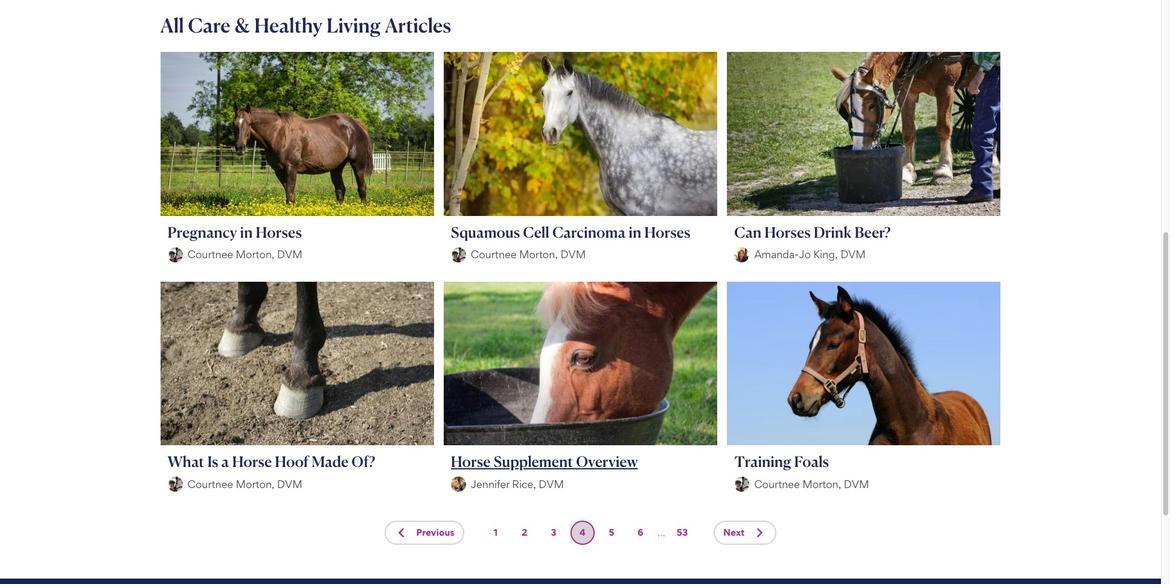 Task type: locate. For each thing, give the bounding box(es) containing it.
2 horse from the left
[[451, 453, 491, 471]]

dvm for squamous cell carcinoma in horses
[[561, 248, 586, 261]]

jennifer
[[471, 478, 510, 491]]

courtnee for training
[[755, 478, 800, 491]]

by image down training
[[735, 477, 750, 492]]

by image
[[451, 247, 466, 263], [735, 247, 750, 263], [451, 477, 466, 492]]

courtnee down the 'is'
[[188, 478, 233, 491]]

…
[[658, 527, 666, 539]]

amanda-jo king, dvm
[[755, 248, 866, 261]]

in right carcinoma on the top of the page
[[629, 223, 642, 241]]

morton, down the pregnancy in horses
[[236, 248, 275, 261]]

beer?
[[855, 223, 891, 241]]

carcinoma
[[553, 223, 626, 241]]

5
[[609, 527, 615, 539]]

dvm for pregnancy in horses
[[277, 248, 303, 261]]

what
[[168, 453, 204, 471]]

is
[[207, 453, 218, 471]]

courtnee down squamous
[[471, 248, 517, 261]]

all care & healthy living articles
[[160, 13, 451, 38]]

what is a horse hoof made of?
[[168, 453, 375, 471]]

by image for can
[[735, 247, 750, 263]]

53
[[677, 527, 688, 539]]

can
[[735, 223, 762, 241]]

of?
[[352, 453, 375, 471]]

morton, down what is a horse hoof made of?
[[236, 478, 275, 491]]

3
[[551, 527, 557, 539]]

previous link
[[385, 521, 464, 546]]

0 horizontal spatial horses
[[256, 223, 302, 241]]

by image down can
[[735, 247, 750, 263]]

morton,
[[236, 248, 275, 261], [519, 248, 558, 261], [236, 478, 275, 491], [803, 478, 842, 491]]

1 horizontal spatial horses
[[645, 223, 691, 241]]

courtnee down pregnancy
[[188, 248, 233, 261]]

by image for squamous
[[451, 247, 466, 263]]

2
[[522, 527, 528, 539]]

healthy
[[254, 13, 323, 38]]

by image
[[168, 247, 183, 263], [168, 477, 183, 492], [735, 477, 750, 492]]

dvm
[[277, 248, 303, 261], [561, 248, 586, 261], [841, 248, 866, 261], [277, 478, 303, 491], [539, 478, 564, 491], [844, 478, 869, 491]]

courtnee morton, dvm
[[188, 248, 303, 261], [471, 248, 586, 261], [188, 478, 303, 491], [755, 478, 869, 491]]

in
[[240, 223, 253, 241], [629, 223, 642, 241]]

morton, down cell
[[519, 248, 558, 261]]

footer
[[0, 579, 1162, 585]]

horse supplement overview
[[451, 453, 638, 471]]

1 horizontal spatial in
[[629, 223, 642, 241]]

horse up jennifer
[[451, 453, 491, 471]]

courtnee
[[188, 248, 233, 261], [471, 248, 517, 261], [188, 478, 233, 491], [755, 478, 800, 491]]

in right pregnancy
[[240, 223, 253, 241]]

courtnee down training foals
[[755, 478, 800, 491]]

2 horizontal spatial horses
[[765, 223, 811, 241]]

drink
[[814, 223, 852, 241]]

by image for horse
[[451, 477, 466, 492]]

rice,
[[512, 478, 536, 491]]

supplement
[[494, 453, 573, 471]]

by image down what
[[168, 477, 183, 492]]

courtnee morton, dvm down a
[[188, 478, 303, 491]]

courtnee morton, dvm down foals on the bottom of the page
[[755, 478, 869, 491]]

1
[[494, 527, 498, 539]]

1 horizontal spatial horse
[[451, 453, 491, 471]]

6 link
[[629, 521, 653, 546]]

5 link
[[600, 521, 624, 546]]

by image down squamous
[[451, 247, 466, 263]]

horse
[[232, 453, 272, 471], [451, 453, 491, 471]]

dvm for what is a horse hoof made of?
[[277, 478, 303, 491]]

by image left jennifer
[[451, 477, 466, 492]]

0 horizontal spatial in
[[240, 223, 253, 241]]

&
[[235, 13, 250, 38]]

horse right a
[[232, 453, 272, 471]]

living
[[327, 13, 381, 38]]

by image down pregnancy
[[168, 247, 183, 263]]

courtnee morton, dvm down the pregnancy in horses
[[188, 248, 303, 261]]

0 horizontal spatial horse
[[232, 453, 272, 471]]

morton, down foals on the bottom of the page
[[803, 478, 842, 491]]

3 link
[[542, 521, 566, 546]]

courtnee morton, dvm for horses
[[188, 248, 303, 261]]

courtnee morton, dvm down cell
[[471, 248, 586, 261]]

horses
[[256, 223, 302, 241], [645, 223, 691, 241], [765, 223, 811, 241]]



Task type: describe. For each thing, give the bounding box(es) containing it.
pregnancy in horses
[[168, 223, 302, 241]]

overview
[[576, 453, 638, 471]]

53 link
[[670, 521, 695, 546]]

training
[[735, 453, 792, 471]]

morton, for horses
[[236, 248, 275, 261]]

training foals
[[735, 453, 829, 471]]

dvm for horse supplement overview
[[539, 478, 564, 491]]

1 link
[[484, 521, 508, 546]]

by image for pregnancy
[[168, 247, 183, 263]]

1 horse from the left
[[232, 453, 272, 471]]

a
[[221, 453, 229, 471]]

2 link
[[513, 521, 537, 546]]

pregnancy
[[168, 223, 237, 241]]

courtnee morton, dvm for a
[[188, 478, 303, 491]]

dvm for training foals
[[844, 478, 869, 491]]

morton, for carcinoma
[[519, 248, 558, 261]]

can horses drink beer?
[[735, 223, 891, 241]]

king,
[[814, 248, 838, 261]]

squamous cell carcinoma in horses
[[451, 223, 691, 241]]

previous
[[416, 527, 455, 539]]

hoof
[[275, 453, 309, 471]]

squamous
[[451, 223, 520, 241]]

next link
[[714, 521, 776, 546]]

1 horses from the left
[[256, 223, 302, 241]]

3 horses from the left
[[765, 223, 811, 241]]

articles
[[385, 13, 451, 38]]

courtnee for pregnancy
[[188, 248, 233, 261]]

courtnee for what
[[188, 478, 233, 491]]

foals
[[795, 453, 829, 471]]

all
[[160, 13, 184, 38]]

made
[[312, 453, 349, 471]]

courtnee morton, dvm for carcinoma
[[471, 248, 586, 261]]

jennifer rice, dvm
[[471, 478, 564, 491]]

next
[[724, 527, 745, 539]]

care
[[188, 13, 230, 38]]

2 in from the left
[[629, 223, 642, 241]]

1 in from the left
[[240, 223, 253, 241]]

by image for training
[[735, 477, 750, 492]]

cell
[[523, 223, 550, 241]]

courtnee for squamous
[[471, 248, 517, 261]]

by image for what
[[168, 477, 183, 492]]

6
[[638, 527, 644, 539]]

morton, for a
[[236, 478, 275, 491]]

2 horses from the left
[[645, 223, 691, 241]]

jo
[[799, 248, 811, 261]]

amanda-
[[755, 248, 799, 261]]



Task type: vqa. For each thing, say whether or not it's contained in the screenshot.
the "Pet"
no



